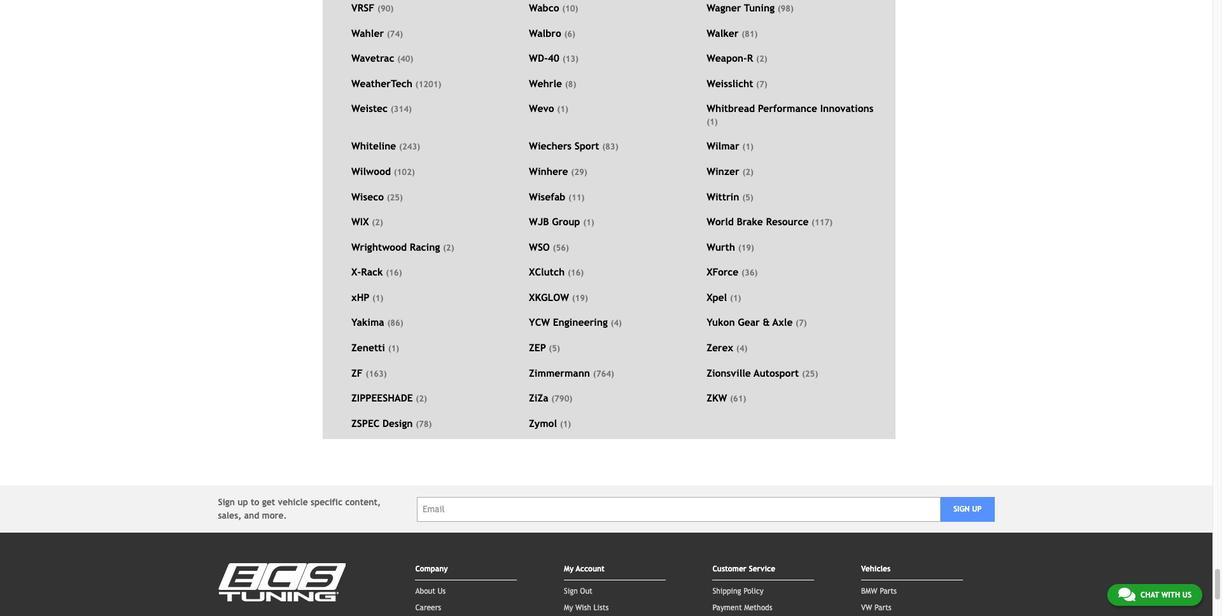 Task type: vqa. For each thing, say whether or not it's contained in the screenshot.
the left Over
no



Task type: describe. For each thing, give the bounding box(es) containing it.
world brake resource (117)
[[707, 216, 833, 227]]

zimmermann
[[529, 367, 590, 379]]

ycw
[[529, 317, 550, 328]]

whitbread
[[707, 103, 755, 114]]

zerex
[[707, 342, 734, 354]]

(29)
[[572, 168, 588, 177]]

engineering
[[553, 317, 608, 328]]

wevo (1)
[[529, 103, 569, 114]]

sign out
[[564, 588, 593, 596]]

wahler
[[352, 27, 384, 39]]

parts for vw parts
[[875, 604, 892, 613]]

wjb group (1)
[[529, 216, 595, 227]]

zf (163)
[[352, 367, 387, 379]]

(19) for xkglow
[[572, 294, 588, 303]]

specific
[[311, 498, 343, 508]]

(4) inside the zerex (4)
[[737, 344, 748, 354]]

up for sign up to get vehicle specific content, sales, and more.
[[238, 498, 248, 508]]

(2) for winzer
[[743, 168, 754, 177]]

parts for bmw parts
[[880, 588, 897, 596]]

walker (81)
[[707, 27, 758, 39]]

zspec design (78)
[[352, 418, 432, 429]]

wabco (10)
[[529, 2, 579, 13]]

(243)
[[399, 142, 420, 152]]

wagner tuning (98)
[[707, 2, 794, 13]]

wrightwood
[[352, 241, 407, 253]]

(16) inside x-rack (16)
[[386, 268, 402, 278]]

sign up to get vehicle specific content, sales, and more.
[[218, 498, 381, 521]]

chat
[[1141, 591, 1160, 600]]

payment methods link
[[713, 604, 773, 613]]

wix (2)
[[352, 216, 383, 227]]

vehicles
[[862, 565, 891, 574]]

(7) inside yukon gear & axle (7)
[[796, 319, 807, 328]]

0 horizontal spatial us
[[438, 588, 446, 596]]

(56)
[[553, 243, 569, 253]]

payment
[[713, 604, 742, 613]]

my for my wish lists
[[564, 604, 573, 613]]

xforce (36)
[[707, 266, 758, 278]]

my wish lists
[[564, 604, 609, 613]]

(1) for xpel
[[730, 294, 742, 303]]

shipping policy
[[713, 588, 764, 596]]

(81)
[[742, 29, 758, 39]]

(86)
[[388, 319, 404, 328]]

weisslicht (7)
[[707, 78, 768, 89]]

40
[[548, 52, 560, 64]]

(1) for xhp
[[373, 294, 384, 303]]

my account
[[564, 565, 605, 574]]

(8)
[[565, 79, 577, 89]]

1 horizontal spatial us
[[1183, 591, 1192, 600]]

whiteline (243)
[[352, 140, 420, 152]]

content,
[[345, 498, 381, 508]]

racing
[[410, 241, 440, 253]]

wurth (19)
[[707, 241, 755, 253]]

yukon gear & axle (7)
[[707, 317, 807, 328]]

(1) for wevo
[[558, 105, 569, 114]]

wilwood
[[352, 166, 391, 177]]

vw parts
[[862, 604, 892, 613]]

wevo
[[529, 103, 555, 114]]

zimmermann (764)
[[529, 367, 615, 379]]

xclutch
[[529, 266, 565, 278]]

about
[[416, 588, 436, 596]]

zep (5)
[[529, 342, 560, 354]]

get
[[262, 498, 275, 508]]

zerex (4)
[[707, 342, 748, 354]]

bmw
[[862, 588, 878, 596]]

zenetti (1)
[[352, 342, 399, 354]]

walker
[[707, 27, 739, 39]]

walbro (6)
[[529, 27, 576, 39]]

wahler (74)
[[352, 27, 403, 39]]

(1201)
[[416, 79, 442, 89]]

(90)
[[378, 4, 394, 13]]

zymol
[[529, 418, 557, 429]]

&
[[763, 317, 770, 328]]

xkglow (19)
[[529, 292, 588, 303]]

(1) inside wjb group (1)
[[584, 218, 595, 227]]

zionsville autosport (25)
[[707, 367, 819, 379]]

wisefab
[[529, 191, 566, 202]]

xhp
[[352, 292, 370, 303]]

weathertech
[[352, 78, 413, 89]]

(117)
[[812, 218, 833, 227]]

wavetrac
[[352, 52, 395, 64]]

yakima
[[352, 317, 385, 328]]

sign for sign out
[[564, 588, 578, 596]]

(11)
[[569, 193, 585, 202]]

methods
[[745, 604, 773, 613]]

(83)
[[603, 142, 619, 152]]

wilwood (102)
[[352, 166, 415, 177]]

company
[[416, 565, 448, 574]]

axle
[[773, 317, 793, 328]]

vw
[[862, 604, 873, 613]]

zspec
[[352, 418, 380, 429]]



Task type: locate. For each thing, give the bounding box(es) containing it.
(1) inside whitbread performance innovations (1)
[[707, 117, 718, 127]]

(4) right zerex at the right of the page
[[737, 344, 748, 354]]

parts right vw
[[875, 604, 892, 613]]

(1) for zymol
[[560, 420, 571, 429]]

2 my from the top
[[564, 604, 573, 613]]

(40)
[[398, 54, 414, 64]]

(2) inside wix (2)
[[372, 218, 383, 227]]

weapon-
[[707, 52, 748, 64]]

(2) for wix
[[372, 218, 383, 227]]

1 horizontal spatial (5)
[[743, 193, 754, 202]]

0 vertical spatial (7)
[[757, 79, 768, 89]]

innovations
[[821, 103, 874, 114]]

(98)
[[778, 4, 794, 13]]

(1) down the (86)
[[388, 344, 399, 354]]

wish
[[576, 604, 592, 613]]

vw parts link
[[862, 604, 892, 613]]

wiseco
[[352, 191, 384, 202]]

weistec (314)
[[352, 103, 412, 114]]

(790)
[[552, 394, 573, 404]]

0 horizontal spatial (19)
[[572, 294, 588, 303]]

yakima (86)
[[352, 317, 404, 328]]

(74)
[[387, 29, 403, 39]]

up inside sign up to get vehicle specific content, sales, and more.
[[238, 498, 248, 508]]

shipping
[[713, 588, 742, 596]]

parts right the bmw
[[880, 588, 897, 596]]

wurth
[[707, 241, 736, 253]]

(25) inside wiseco (25)
[[387, 193, 403, 202]]

0 vertical spatial (5)
[[743, 193, 754, 202]]

sign up button
[[941, 497, 995, 522]]

1 vertical spatial parts
[[875, 604, 892, 613]]

(102)
[[394, 168, 415, 177]]

us right about
[[438, 588, 446, 596]]

Email email field
[[417, 497, 941, 522]]

(7) right axle
[[796, 319, 807, 328]]

vrsf (90)
[[352, 2, 394, 13]]

sign for sign up to get vehicle specific content, sales, and more.
[[218, 498, 235, 508]]

1 horizontal spatial (7)
[[796, 319, 807, 328]]

(163)
[[366, 369, 387, 379]]

weathertech (1201)
[[352, 78, 442, 89]]

shipping policy link
[[713, 588, 764, 596]]

with
[[1162, 591, 1181, 600]]

xpel (1)
[[707, 292, 742, 303]]

gear
[[738, 317, 760, 328]]

1 vertical spatial my
[[564, 604, 573, 613]]

yukon
[[707, 317, 735, 328]]

(4)
[[611, 319, 622, 328], [737, 344, 748, 354]]

about us link
[[416, 588, 446, 596]]

more.
[[262, 511, 287, 521]]

world
[[707, 216, 734, 227]]

(25) down (102)
[[387, 193, 403, 202]]

group
[[552, 216, 581, 227]]

zenetti
[[352, 342, 385, 354]]

performance
[[758, 103, 818, 114]]

(7) right weisslicht
[[757, 79, 768, 89]]

(7)
[[757, 79, 768, 89], [796, 319, 807, 328]]

0 horizontal spatial (7)
[[757, 79, 768, 89]]

(61)
[[731, 394, 747, 404]]

lists
[[594, 604, 609, 613]]

wabco
[[529, 2, 560, 13]]

wiechers sport (83)
[[529, 140, 619, 152]]

1 vertical spatial (7)
[[796, 319, 807, 328]]

(1)
[[558, 105, 569, 114], [707, 117, 718, 127], [743, 142, 754, 152], [584, 218, 595, 227], [373, 294, 384, 303], [730, 294, 742, 303], [388, 344, 399, 354], [560, 420, 571, 429]]

wavetrac (40)
[[352, 52, 414, 64]]

(1) right the xpel on the right
[[730, 294, 742, 303]]

comments image
[[1119, 587, 1136, 603]]

us
[[438, 588, 446, 596], [1183, 591, 1192, 600]]

(25) right autosport
[[803, 369, 819, 379]]

(1) inside zymol (1)
[[560, 420, 571, 429]]

1 my from the top
[[564, 565, 574, 574]]

1 horizontal spatial (16)
[[568, 268, 584, 278]]

(2)
[[757, 54, 768, 64], [743, 168, 754, 177], [372, 218, 383, 227], [443, 243, 454, 253], [416, 394, 427, 404]]

zep
[[529, 342, 546, 354]]

(7) inside weisslicht (7)
[[757, 79, 768, 89]]

(1) inside xhp (1)
[[373, 294, 384, 303]]

(5) for wittrin
[[743, 193, 754, 202]]

(314)
[[391, 105, 412, 114]]

(4) inside ycw engineering (4)
[[611, 319, 622, 328]]

0 horizontal spatial sign
[[218, 498, 235, 508]]

zkw
[[707, 392, 728, 404]]

careers link
[[416, 604, 442, 613]]

0 horizontal spatial up
[[238, 498, 248, 508]]

(1) right group
[[584, 218, 595, 227]]

up inside sign up button
[[973, 505, 982, 514]]

0 vertical spatial (19)
[[739, 243, 755, 253]]

0 vertical spatial (4)
[[611, 319, 622, 328]]

xforce
[[707, 266, 739, 278]]

service
[[749, 565, 776, 574]]

my for my account
[[564, 565, 574, 574]]

(2) inside weapon-r (2)
[[757, 54, 768, 64]]

(2) right winzer at right top
[[743, 168, 754, 177]]

1 horizontal spatial (19)
[[739, 243, 755, 253]]

(5) for zep
[[549, 344, 560, 354]]

(19) for wurth
[[739, 243, 755, 253]]

0 horizontal spatial (16)
[[386, 268, 402, 278]]

wittrin
[[707, 191, 740, 202]]

1 vertical spatial (25)
[[803, 369, 819, 379]]

(19) up engineering
[[572, 294, 588, 303]]

0 vertical spatial my
[[564, 565, 574, 574]]

(78)
[[416, 420, 432, 429]]

2 (16) from the left
[[568, 268, 584, 278]]

0 horizontal spatial (25)
[[387, 193, 403, 202]]

my left the wish
[[564, 604, 573, 613]]

brake
[[737, 216, 764, 227]]

1 horizontal spatial sign
[[564, 588, 578, 596]]

weapon-r (2)
[[707, 52, 768, 64]]

(5)
[[743, 193, 754, 202], [549, 344, 560, 354]]

up for sign up
[[973, 505, 982, 514]]

bmw parts link
[[862, 588, 897, 596]]

design
[[383, 418, 413, 429]]

1 horizontal spatial (4)
[[737, 344, 748, 354]]

(19) inside wurth (19)
[[739, 243, 755, 253]]

(2) right r
[[757, 54, 768, 64]]

ziza
[[529, 392, 549, 404]]

(1) right wilmar at the right
[[743, 142, 754, 152]]

(25) inside "zionsville autosport (25)"
[[803, 369, 819, 379]]

(2) right "wix"
[[372, 218, 383, 227]]

sign inside sign up to get vehicle specific content, sales, and more.
[[218, 498, 235, 508]]

wilmar
[[707, 140, 740, 152]]

wilmar (1)
[[707, 140, 754, 152]]

payment methods
[[713, 604, 773, 613]]

tuning
[[745, 2, 775, 13]]

2 horizontal spatial sign
[[954, 505, 970, 514]]

vehicle
[[278, 498, 308, 508]]

us right with at bottom
[[1183, 591, 1192, 600]]

(2) inside the winzer (2)
[[743, 168, 754, 177]]

winzer
[[707, 166, 740, 177]]

xclutch (16)
[[529, 266, 584, 278]]

wagner
[[707, 2, 742, 13]]

ecs tuning image
[[218, 564, 346, 602]]

(5) inside the zep (5)
[[549, 344, 560, 354]]

wittrin (5)
[[707, 191, 754, 202]]

weisslicht
[[707, 78, 754, 89]]

(1) down whitbread
[[707, 117, 718, 127]]

(19) right wurth
[[739, 243, 755, 253]]

(1) inside zenetti (1)
[[388, 344, 399, 354]]

(16) right xclutch
[[568, 268, 584, 278]]

(4) right engineering
[[611, 319, 622, 328]]

1 vertical spatial (4)
[[737, 344, 748, 354]]

0 horizontal spatial (5)
[[549, 344, 560, 354]]

rack
[[361, 266, 383, 278]]

(1) right 'zymol'
[[560, 420, 571, 429]]

(5) up brake
[[743, 193, 754, 202]]

(1) for zenetti
[[388, 344, 399, 354]]

(1) for wilmar
[[743, 142, 754, 152]]

sign for sign up
[[954, 505, 970, 514]]

(5) inside the wittrin (5)
[[743, 193, 754, 202]]

(1) inside wilmar (1)
[[743, 142, 754, 152]]

(2) right racing at the left top
[[443, 243, 454, 253]]

0 vertical spatial (25)
[[387, 193, 403, 202]]

ycw engineering (4)
[[529, 317, 622, 328]]

(2) up (78)
[[416, 394, 427, 404]]

wehrle
[[529, 78, 562, 89]]

autosport
[[754, 367, 800, 379]]

(1) right xhp
[[373, 294, 384, 303]]

to
[[251, 498, 260, 508]]

(2) inside zippeeshade (2)
[[416, 394, 427, 404]]

(1) inside wevo (1)
[[558, 105, 569, 114]]

my left account
[[564, 565, 574, 574]]

policy
[[744, 588, 764, 596]]

(5) right zep
[[549, 344, 560, 354]]

and
[[244, 511, 259, 521]]

(16) inside xclutch (16)
[[568, 268, 584, 278]]

0 vertical spatial parts
[[880, 588, 897, 596]]

1 (16) from the left
[[386, 268, 402, 278]]

(1) inside xpel (1)
[[730, 294, 742, 303]]

(1) right "wevo"
[[558, 105, 569, 114]]

1 horizontal spatial (25)
[[803, 369, 819, 379]]

1 horizontal spatial up
[[973, 505, 982, 514]]

wd-40 (13)
[[529, 52, 579, 64]]

(36)
[[742, 268, 758, 278]]

(2) for zippeeshade
[[416, 394, 427, 404]]

0 horizontal spatial (4)
[[611, 319, 622, 328]]

wrightwood racing (2)
[[352, 241, 454, 253]]

1 vertical spatial (19)
[[572, 294, 588, 303]]

zippeeshade (2)
[[352, 392, 427, 404]]

1 vertical spatial (5)
[[549, 344, 560, 354]]

ziza (790)
[[529, 392, 573, 404]]

(16) right "rack"
[[386, 268, 402, 278]]

sign inside button
[[954, 505, 970, 514]]

bmw parts
[[862, 588, 897, 596]]

(19) inside xkglow (19)
[[572, 294, 588, 303]]

(2) inside wrightwood racing (2)
[[443, 243, 454, 253]]

my wish lists link
[[564, 604, 609, 613]]



